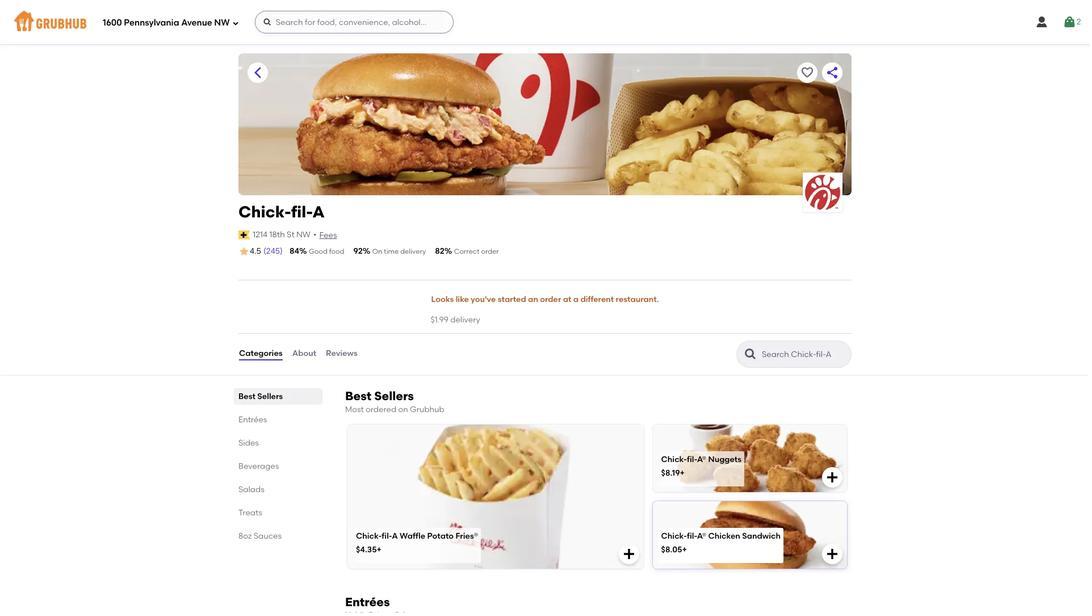 Task type: describe. For each thing, give the bounding box(es) containing it.
1214 18th st nw
[[253, 230, 311, 240]]

search icon image
[[744, 347, 758, 361]]

pennsylvania
[[124, 17, 179, 28]]

waffle
[[400, 532, 425, 541]]

82
[[435, 247, 445, 256]]

svg image inside 2 "button"
[[1063, 15, 1077, 29]]

categories button
[[239, 334, 283, 375]]

at
[[563, 295, 572, 305]]

sides
[[239, 438, 259, 448]]

0 vertical spatial order
[[481, 248, 499, 256]]

save this restaurant image
[[801, 66, 815, 80]]

1600 pennsylvania avenue nw
[[103, 17, 230, 28]]

different
[[581, 295, 614, 305]]

on
[[398, 405, 408, 414]]

$4.35
[[356, 545, 377, 555]]

about button
[[292, 334, 317, 375]]

reviews
[[326, 349, 358, 359]]

chick-fil-a waffle potato fries® $4.35 +
[[356, 532, 478, 555]]

most
[[345, 405, 364, 414]]

1214
[[253, 230, 268, 240]]

1214 18th st nw button
[[252, 229, 311, 241]]

chicken
[[709, 532, 741, 541]]

sandwich
[[743, 532, 781, 541]]

st
[[287, 230, 295, 240]]

best for best sellers
[[239, 392, 256, 401]]

food
[[329, 248, 344, 256]]

a for chick-fil-a waffle potato fries® $4.35 +
[[392, 532, 398, 541]]

nuggets
[[709, 455, 742, 465]]

84
[[290, 247, 299, 256]]

18th
[[270, 230, 285, 240]]

looks like you've started an order at a different restaurant.
[[431, 295, 659, 305]]

+ inside chick-fil-a® nuggets $8.19 +
[[680, 469, 685, 478]]

8oz sauces tab
[[239, 530, 318, 542]]

fries®
[[456, 532, 478, 541]]

treats
[[239, 508, 262, 518]]

chick-fil-a® chicken sandwich $8.05 +
[[662, 532, 781, 555]]

entrées inside tab
[[239, 415, 267, 425]]

• fees
[[314, 230, 337, 240]]

a® for nuggets
[[697, 455, 707, 465]]

$1.99 delivery
[[431, 315, 480, 325]]

like
[[456, 295, 469, 305]]

on time delivery
[[373, 248, 426, 256]]

correct order
[[454, 248, 499, 256]]

good food
[[309, 248, 344, 256]]

restaurant.
[[616, 295, 659, 305]]

save this restaurant button
[[798, 62, 818, 83]]

sellers for best sellers most ordered on grubhub
[[375, 389, 414, 403]]

salads tab
[[239, 484, 318, 496]]

time
[[384, 248, 399, 256]]

looks
[[431, 295, 454, 305]]

nw for 1214 18th st nw
[[297, 230, 311, 240]]

salads
[[239, 485, 265, 495]]

1600
[[103, 17, 122, 28]]

on
[[373, 248, 382, 256]]

fees
[[319, 230, 337, 240]]

sides tab
[[239, 437, 318, 449]]

fil- for chick-fil-a® chicken sandwich $8.05 +
[[687, 532, 697, 541]]

1 horizontal spatial svg image
[[826, 547, 840, 561]]



Task type: vqa. For each thing, say whether or not it's contained in the screenshot.
'a'
yes



Task type: locate. For each thing, give the bounding box(es) containing it.
a® left chicken
[[697, 532, 707, 541]]

order inside button
[[540, 295, 561, 305]]

chick- up the $8.05
[[662, 532, 687, 541]]

0 horizontal spatial best
[[239, 392, 256, 401]]

sauces
[[254, 531, 282, 541]]

•
[[314, 230, 317, 240]]

chick- for chick-fil-a® nuggets $8.19 +
[[662, 455, 687, 465]]

$1.99
[[431, 315, 449, 325]]

entrées up sides
[[239, 415, 267, 425]]

sellers
[[375, 389, 414, 403], [257, 392, 283, 401]]

2
[[1077, 17, 1082, 27]]

share icon image
[[826, 66, 840, 80]]

delivery down like
[[451, 315, 480, 325]]

subscription pass image
[[239, 231, 250, 240]]

a
[[313, 202, 325, 222], [392, 532, 398, 541]]

1 vertical spatial order
[[540, 295, 561, 305]]

ordered
[[366, 405, 397, 414]]

entrées tab
[[239, 414, 318, 426]]

1 horizontal spatial entrées
[[345, 595, 390, 609]]

delivery
[[401, 248, 426, 256], [451, 315, 480, 325]]

0 horizontal spatial delivery
[[401, 248, 426, 256]]

delivery right the time
[[401, 248, 426, 256]]

grubhub
[[410, 405, 445, 414]]

1 horizontal spatial nw
[[297, 230, 311, 240]]

1 vertical spatial delivery
[[451, 315, 480, 325]]

started
[[498, 295, 526, 305]]

sellers up entrées tab
[[257, 392, 283, 401]]

caret left icon image
[[251, 66, 265, 80]]

star icon image
[[239, 246, 250, 257]]

Search for food, convenience, alcohol... search field
[[255, 11, 454, 34]]

best inside "best sellers most ordered on grubhub"
[[345, 389, 372, 403]]

fil- for chick-fil-a® nuggets $8.19 +
[[687, 455, 697, 465]]

nw right avenue
[[214, 17, 230, 28]]

92
[[354, 247, 363, 256]]

beverages tab
[[239, 460, 318, 472]]

1 horizontal spatial order
[[540, 295, 561, 305]]

chick- inside chick-fil-a waffle potato fries® $4.35 +
[[356, 532, 382, 541]]

fil- left waffle
[[382, 532, 392, 541]]

correct
[[454, 248, 480, 256]]

1 horizontal spatial delivery
[[451, 315, 480, 325]]

fil- inside chick-fil-a® nuggets $8.19 +
[[687, 455, 697, 465]]

0 horizontal spatial svg image
[[232, 20, 239, 26]]

svg image
[[1036, 15, 1049, 29], [232, 20, 239, 26], [826, 547, 840, 561]]

looks like you've started an order at a different restaurant. button
[[431, 288, 660, 313]]

chick- for chick-fil-a
[[239, 202, 291, 222]]

about
[[292, 349, 316, 359]]

sellers inside "best sellers most ordered on grubhub"
[[375, 389, 414, 403]]

1 horizontal spatial best
[[345, 389, 372, 403]]

a® left the nuggets
[[697, 455, 707, 465]]

nw left •
[[297, 230, 311, 240]]

best
[[345, 389, 372, 403], [239, 392, 256, 401]]

avenue
[[181, 17, 212, 28]]

fil- for chick-fil-a waffle potato fries® $4.35 +
[[382, 532, 392, 541]]

chick- up $8.19
[[662, 455, 687, 465]]

chick- up 1214
[[239, 202, 291, 222]]

0 vertical spatial nw
[[214, 17, 230, 28]]

best sellers most ordered on grubhub
[[345, 389, 445, 414]]

+
[[680, 469, 685, 478], [377, 545, 382, 555], [682, 545, 687, 555]]

(245)
[[264, 247, 283, 256]]

chick- for chick-fil-a waffle potato fries® $4.35 +
[[356, 532, 382, 541]]

1 vertical spatial a®
[[697, 532, 707, 541]]

1 horizontal spatial sellers
[[375, 389, 414, 403]]

best up entrées tab
[[239, 392, 256, 401]]

0 horizontal spatial order
[[481, 248, 499, 256]]

fil- inside chick-fil-a® chicken sandwich $8.05 +
[[687, 532, 697, 541]]

a® inside chick-fil-a® nuggets $8.19 +
[[697, 455, 707, 465]]

$8.05
[[662, 545, 682, 555]]

an
[[528, 295, 538, 305]]

0 horizontal spatial nw
[[214, 17, 230, 28]]

2 button
[[1063, 12, 1082, 32]]

nw
[[214, 17, 230, 28], [297, 230, 311, 240]]

entrées down the "$4.35"
[[345, 595, 390, 609]]

fil- up st
[[291, 202, 313, 222]]

fil-
[[291, 202, 313, 222], [687, 455, 697, 465], [382, 532, 392, 541], [687, 532, 697, 541]]

best for best sellers most ordered on grubhub
[[345, 389, 372, 403]]

$8.19
[[662, 469, 680, 478]]

+ inside chick-fil-a® chicken sandwich $8.05 +
[[682, 545, 687, 555]]

best up most
[[345, 389, 372, 403]]

order
[[481, 248, 499, 256], [540, 295, 561, 305]]

1 vertical spatial a
[[392, 532, 398, 541]]

fil- for chick-fil-a
[[291, 202, 313, 222]]

potato
[[427, 532, 454, 541]]

sellers up on
[[375, 389, 414, 403]]

1 vertical spatial entrées
[[345, 595, 390, 609]]

chick- inside chick-fil-a® chicken sandwich $8.05 +
[[662, 532, 687, 541]]

fil- inside chick-fil-a waffle potato fries® $4.35 +
[[382, 532, 392, 541]]

sellers inside best sellers "tab"
[[257, 392, 283, 401]]

1 vertical spatial nw
[[297, 230, 311, 240]]

entrées
[[239, 415, 267, 425], [345, 595, 390, 609]]

4.5
[[250, 247, 261, 256]]

0 horizontal spatial entrées
[[239, 415, 267, 425]]

a up •
[[313, 202, 325, 222]]

fees button
[[319, 229, 338, 242]]

8oz
[[239, 531, 252, 541]]

categories
[[239, 349, 283, 359]]

svg image
[[1063, 15, 1077, 29], [263, 18, 272, 27], [826, 471, 840, 484], [622, 547, 636, 561]]

sellers for best sellers
[[257, 392, 283, 401]]

a® inside chick-fil-a® chicken sandwich $8.05 +
[[697, 532, 707, 541]]

best sellers
[[239, 392, 283, 401]]

chick-fil-a® nuggets $8.19 +
[[662, 455, 742, 478]]

+ inside chick-fil-a waffle potato fries® $4.35 +
[[377, 545, 382, 555]]

0 horizontal spatial a
[[313, 202, 325, 222]]

you've
[[471, 295, 496, 305]]

reviews button
[[326, 334, 358, 375]]

0 vertical spatial a
[[313, 202, 325, 222]]

0 vertical spatial a®
[[697, 455, 707, 465]]

good
[[309, 248, 328, 256]]

chick- up the "$4.35"
[[356, 532, 382, 541]]

best sellers tab
[[239, 391, 318, 402]]

a® for chicken
[[697, 532, 707, 541]]

a®
[[697, 455, 707, 465], [697, 532, 707, 541]]

2 horizontal spatial svg image
[[1036, 15, 1049, 29]]

chick-fil-a
[[239, 202, 325, 222]]

nw for 1600 pennsylvania avenue nw
[[214, 17, 230, 28]]

fil- left chicken
[[687, 532, 697, 541]]

chick- for chick-fil-a® chicken sandwich $8.05 +
[[662, 532, 687, 541]]

a inside chick-fil-a waffle potato fries® $4.35 +
[[392, 532, 398, 541]]

nw inside button
[[297, 230, 311, 240]]

nw inside the 'main navigation' navigation
[[214, 17, 230, 28]]

order left at
[[540, 295, 561, 305]]

a
[[574, 295, 579, 305]]

1 a® from the top
[[697, 455, 707, 465]]

a for chick-fil-a
[[313, 202, 325, 222]]

8oz sauces
[[239, 531, 282, 541]]

fil- left the nuggets
[[687, 455, 697, 465]]

chick- inside chick-fil-a® nuggets $8.19 +
[[662, 455, 687, 465]]

chick-
[[239, 202, 291, 222], [662, 455, 687, 465], [356, 532, 382, 541], [662, 532, 687, 541]]

2 a® from the top
[[697, 532, 707, 541]]

best inside "tab"
[[239, 392, 256, 401]]

order right correct
[[481, 248, 499, 256]]

main navigation navigation
[[0, 0, 1091, 44]]

Search Chick-fil-A search field
[[761, 349, 848, 360]]

chick-fil-a logo image
[[803, 173, 843, 212]]

treats tab
[[239, 507, 318, 519]]

0 vertical spatial delivery
[[401, 248, 426, 256]]

beverages
[[239, 462, 279, 471]]

0 vertical spatial entrées
[[239, 415, 267, 425]]

0 horizontal spatial sellers
[[257, 392, 283, 401]]

a left waffle
[[392, 532, 398, 541]]

1 horizontal spatial a
[[392, 532, 398, 541]]



